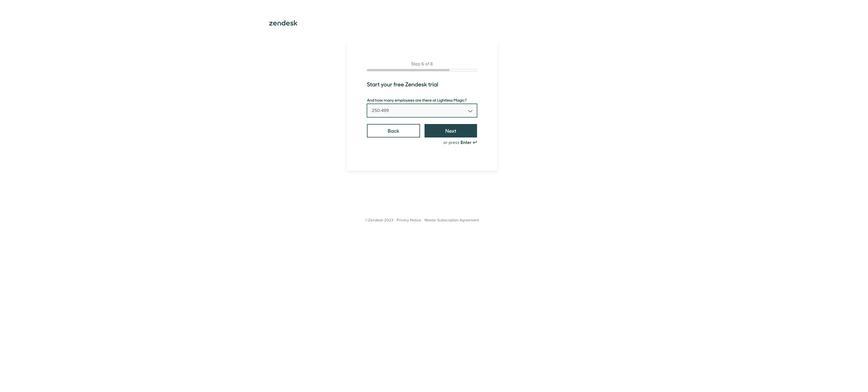 Task type: locate. For each thing, give the bounding box(es) containing it.
zendesk image
[[269, 20, 298, 26]]

subscription
[[438, 218, 459, 223]]

privacy notice link
[[397, 218, 421, 223]]

©zendesk 2023 link
[[365, 218, 394, 223]]

start
[[367, 80, 380, 88]]

or
[[444, 140, 448, 146]]

privacy
[[397, 218, 409, 223]]

how
[[375, 97, 383, 103]]

and
[[367, 97, 375, 103]]

enter image
[[473, 140, 477, 145]]

there
[[422, 97, 432, 103]]

back button
[[367, 124, 420, 138]]

2023
[[384, 218, 394, 223]]

enter
[[461, 140, 472, 146]]

master subscription agreement
[[425, 218, 479, 223]]

next button
[[425, 124, 477, 138]]

magic
[[454, 97, 465, 103]]

are
[[415, 97, 422, 103]]



Task type: vqa. For each thing, say whether or not it's contained in the screenshot.
Zendesk
yes



Task type: describe. For each thing, give the bounding box(es) containing it.
step
[[411, 61, 420, 67]]

at
[[433, 97, 437, 103]]

press
[[449, 140, 460, 146]]

step 6 of 8
[[411, 61, 433, 67]]

many
[[384, 97, 394, 103]]

8
[[430, 61, 433, 67]]

master
[[425, 218, 437, 223]]

master subscription agreement link
[[425, 218, 479, 223]]

trial
[[428, 80, 438, 88]]

6
[[422, 61, 424, 67]]

©zendesk 2023
[[365, 218, 394, 223]]

and how many employees are there at lightless magic ?
[[367, 97, 467, 103]]

privacy notice
[[397, 218, 421, 223]]

?
[[465, 97, 467, 103]]

©zendesk
[[365, 218, 383, 223]]

employees
[[395, 97, 415, 103]]

of
[[425, 61, 429, 67]]

free
[[394, 80, 404, 88]]

notice
[[410, 218, 421, 223]]

agreement
[[460, 218, 479, 223]]

back
[[388, 127, 400, 134]]

start your free zendesk trial
[[367, 80, 438, 88]]

next
[[446, 127, 457, 134]]

or press enter
[[444, 140, 472, 146]]

lightless
[[437, 97, 453, 103]]

your
[[381, 80, 393, 88]]

zendesk
[[405, 80, 427, 88]]



